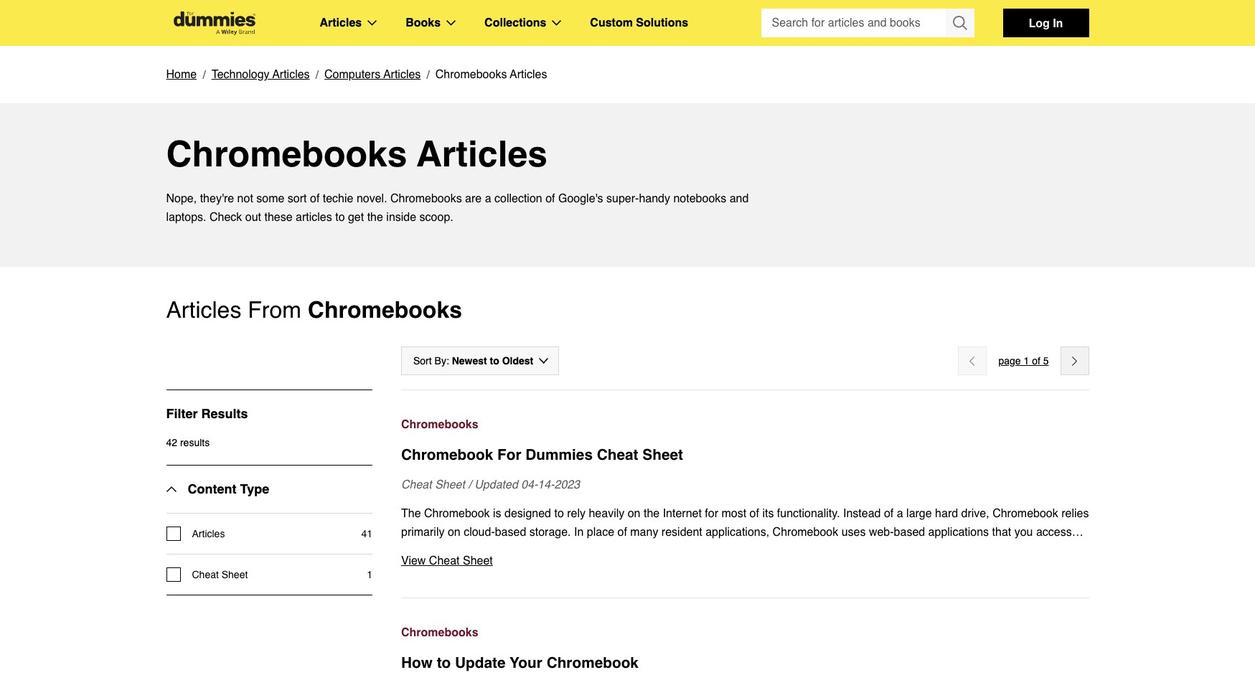 Task type: describe. For each thing, give the bounding box(es) containing it.
articles right "computers"
[[384, 68, 421, 81]]

in
[[1054, 16, 1064, 29]]

computers articles
[[325, 68, 421, 81]]

results
[[180, 437, 210, 449]]

page
[[999, 355, 1022, 367]]

books
[[406, 17, 441, 29]]

page 1 of 5 button
[[999, 353, 1050, 370]]

get
[[348, 211, 364, 224]]

nope,
[[166, 192, 197, 205]]

to inside nope, they're not some sort of techie novel. chromebooks are a collection of google's super-handy notebooks and laptops. check out these articles to get the inside scoop.
[[335, 211, 345, 224]]

page 1 of 5
[[999, 355, 1050, 367]]

nope, they're not some sort of techie novel. chromebooks are a collection of google's super-handy notebooks and laptops. check out these articles to get the inside scoop.
[[166, 192, 749, 224]]

42 results
[[166, 437, 210, 449]]

filter results
[[166, 406, 248, 422]]

cookie consent banner dialog
[[0, 624, 1256, 676]]

your
[[510, 655, 543, 672]]

laptops.
[[166, 211, 206, 224]]

5
[[1044, 355, 1050, 367]]

computers
[[325, 68, 381, 81]]

newest
[[452, 355, 487, 367]]

0 horizontal spatial of
[[310, 192, 320, 205]]

view
[[401, 555, 426, 568]]

inside
[[387, 211, 417, 224]]

by:
[[435, 355, 449, 367]]

techie
[[323, 192, 354, 205]]

2 vertical spatial to
[[437, 655, 451, 672]]

from
[[248, 297, 302, 323]]

custom solutions
[[591, 17, 689, 29]]

chromebook for dummies cheat sheet
[[401, 447, 684, 464]]

content
[[188, 482, 237, 497]]

log in
[[1030, 16, 1064, 29]]

for
[[498, 447, 522, 464]]

42
[[166, 437, 177, 449]]

open book categories image
[[447, 20, 456, 26]]

are
[[465, 192, 482, 205]]

articles down 'collections'
[[510, 68, 548, 81]]

solutions
[[636, 17, 689, 29]]

collections
[[485, 17, 547, 29]]

technology articles
[[212, 68, 310, 81]]

update
[[455, 655, 506, 672]]

0 horizontal spatial chromebook
[[401, 447, 494, 464]]

chromebooks inside nope, they're not some sort of techie novel. chromebooks are a collection of google's super-handy notebooks and laptops. check out these articles to get the inside scoop.
[[391, 192, 462, 205]]

1 vertical spatial chromebooks articles
[[166, 133, 548, 174]]

1 horizontal spatial of
[[546, 192, 555, 205]]

technology
[[212, 68, 270, 81]]

of inside button
[[1033, 355, 1041, 367]]

novel.
[[357, 192, 387, 205]]

cheat sheet / updated 04-14-2023
[[401, 479, 580, 492]]

open article categories image
[[368, 20, 377, 26]]

1 horizontal spatial chromebook
[[547, 655, 639, 672]]

content type button
[[166, 466, 269, 513]]

filter
[[166, 406, 198, 422]]

computers articles link
[[325, 65, 421, 84]]

home
[[166, 68, 197, 81]]

out
[[245, 211, 261, 224]]

not
[[237, 192, 253, 205]]

0 horizontal spatial 1
[[367, 569, 373, 581]]

home link
[[166, 65, 197, 84]]

/
[[468, 479, 472, 492]]

log in link
[[1004, 9, 1090, 37]]

sort by: newest to oldest
[[414, 355, 534, 367]]

04-
[[522, 479, 538, 492]]

open collections list image
[[552, 20, 562, 26]]

technology articles link
[[212, 65, 310, 84]]

how to update your chromebook
[[401, 655, 639, 672]]



Task type: vqa. For each thing, say whether or not it's contained in the screenshot.
Explore all collections at the top of the page
no



Task type: locate. For each thing, give the bounding box(es) containing it.
articles left open article categories icon
[[320, 17, 362, 29]]

chromebooks link for chromebook
[[401, 624, 1090, 643]]

chromebook for dummies cheat sheet link
[[401, 445, 1090, 466]]

chromebooks down the open book categories 'icon'
[[436, 68, 507, 81]]

chromebooks link
[[401, 416, 1090, 434], [401, 624, 1090, 643]]

chromebooks link up chromebook for dummies cheat sheet link at the bottom of page
[[401, 416, 1090, 434]]

to
[[335, 211, 345, 224], [490, 355, 500, 367], [437, 655, 451, 672]]

Search for articles and books text field
[[762, 9, 948, 37]]

sort
[[414, 355, 432, 367]]

chromebook
[[401, 447, 494, 464], [547, 655, 639, 672]]

1 down 41
[[367, 569, 373, 581]]

1 vertical spatial 1
[[367, 569, 373, 581]]

of left google's
[[546, 192, 555, 205]]

0 vertical spatial 1
[[1024, 355, 1030, 367]]

to right how
[[437, 655, 451, 672]]

how to update your chromebook link
[[401, 653, 1090, 674]]

dummies
[[526, 447, 593, 464]]

cheat
[[597, 447, 639, 464], [401, 479, 432, 492], [429, 555, 460, 568], [192, 569, 219, 581]]

chromebook up /
[[401, 447, 494, 464]]

custom
[[591, 17, 633, 29]]

0 horizontal spatial to
[[335, 211, 345, 224]]

super-
[[607, 192, 639, 205]]

chromebooks up scoop.
[[391, 192, 462, 205]]

chromebooks articles down 'collections'
[[436, 68, 548, 81]]

content type
[[188, 482, 269, 497]]

these
[[265, 211, 293, 224]]

cheat sheet
[[192, 569, 248, 581]]

articles
[[320, 17, 362, 29], [273, 68, 310, 81], [384, 68, 421, 81], [510, 68, 548, 81], [417, 133, 548, 174], [166, 297, 242, 323], [192, 529, 225, 540]]

1 vertical spatial chromebooks link
[[401, 624, 1090, 643]]

0 vertical spatial chromebooks link
[[401, 416, 1090, 434]]

chromebooks
[[436, 68, 507, 81], [166, 133, 408, 174], [391, 192, 462, 205], [308, 297, 462, 323], [401, 419, 479, 432], [401, 627, 479, 640]]

sort
[[288, 192, 307, 205]]

to left get
[[335, 211, 345, 224]]

chromebooks up sort
[[166, 133, 408, 174]]

0 vertical spatial chromebook
[[401, 447, 494, 464]]

articles right technology
[[273, 68, 310, 81]]

2 horizontal spatial of
[[1033, 355, 1041, 367]]

notebooks
[[674, 192, 727, 205]]

articles
[[296, 211, 332, 224]]

of left 5
[[1033, 355, 1041, 367]]

chromebooks link for sheet
[[401, 416, 1090, 434]]

type
[[240, 482, 269, 497]]

chromebooks down by:
[[401, 419, 479, 432]]

articles from chromebooks
[[166, 297, 462, 323]]

14-
[[538, 479, 555, 492]]

articles left from
[[166, 297, 242, 323]]

0 vertical spatial chromebooks articles
[[436, 68, 548, 81]]

google's
[[559, 192, 604, 205]]

some
[[257, 192, 285, 205]]

scoop.
[[420, 211, 454, 224]]

1 horizontal spatial 1
[[1024, 355, 1030, 367]]

chromebooks link up how to update your chromebook link
[[401, 624, 1090, 643]]

41
[[362, 529, 373, 540]]

chromebooks articles
[[436, 68, 548, 81], [166, 133, 548, 174]]

how
[[401, 655, 433, 672]]

1 vertical spatial chromebook
[[547, 655, 639, 672]]

1 inside button
[[1024, 355, 1030, 367]]

chromebooks up how
[[401, 627, 479, 640]]

group
[[762, 9, 975, 37]]

check
[[210, 211, 242, 224]]

articles up 'cheat sheet'
[[192, 529, 225, 540]]

to left oldest
[[490, 355, 500, 367]]

1
[[1024, 355, 1030, 367], [367, 569, 373, 581]]

0 vertical spatial to
[[335, 211, 345, 224]]

oldest
[[502, 355, 534, 367]]

a
[[485, 192, 492, 205]]

of
[[310, 192, 320, 205], [546, 192, 555, 205], [1033, 355, 1041, 367]]

log
[[1030, 16, 1050, 29]]

sheet
[[643, 447, 684, 464], [435, 479, 465, 492], [463, 555, 493, 568], [222, 569, 248, 581]]

1 chromebooks link from the top
[[401, 416, 1090, 434]]

1 right the page
[[1024, 355, 1030, 367]]

updated
[[475, 479, 518, 492]]

1 vertical spatial to
[[490, 355, 500, 367]]

custom solutions link
[[591, 14, 689, 32]]

articles up a
[[417, 133, 548, 174]]

2 horizontal spatial to
[[490, 355, 500, 367]]

results
[[201, 406, 248, 422]]

collection
[[495, 192, 543, 205]]

2023
[[555, 479, 580, 492]]

chromebook right the your
[[547, 655, 639, 672]]

handy
[[639, 192, 671, 205]]

2 chromebooks link from the top
[[401, 624, 1090, 643]]

they're
[[200, 192, 234, 205]]

view cheat sheet link
[[401, 552, 1090, 571]]

the
[[367, 211, 383, 224]]

1 horizontal spatial to
[[437, 655, 451, 672]]

view cheat sheet
[[401, 555, 493, 568]]

logo image
[[166, 11, 262, 35]]

chromebooks up the sort
[[308, 297, 462, 323]]

and
[[730, 192, 749, 205]]

of right sort
[[310, 192, 320, 205]]

chromebooks articles up novel. in the left of the page
[[166, 133, 548, 174]]



